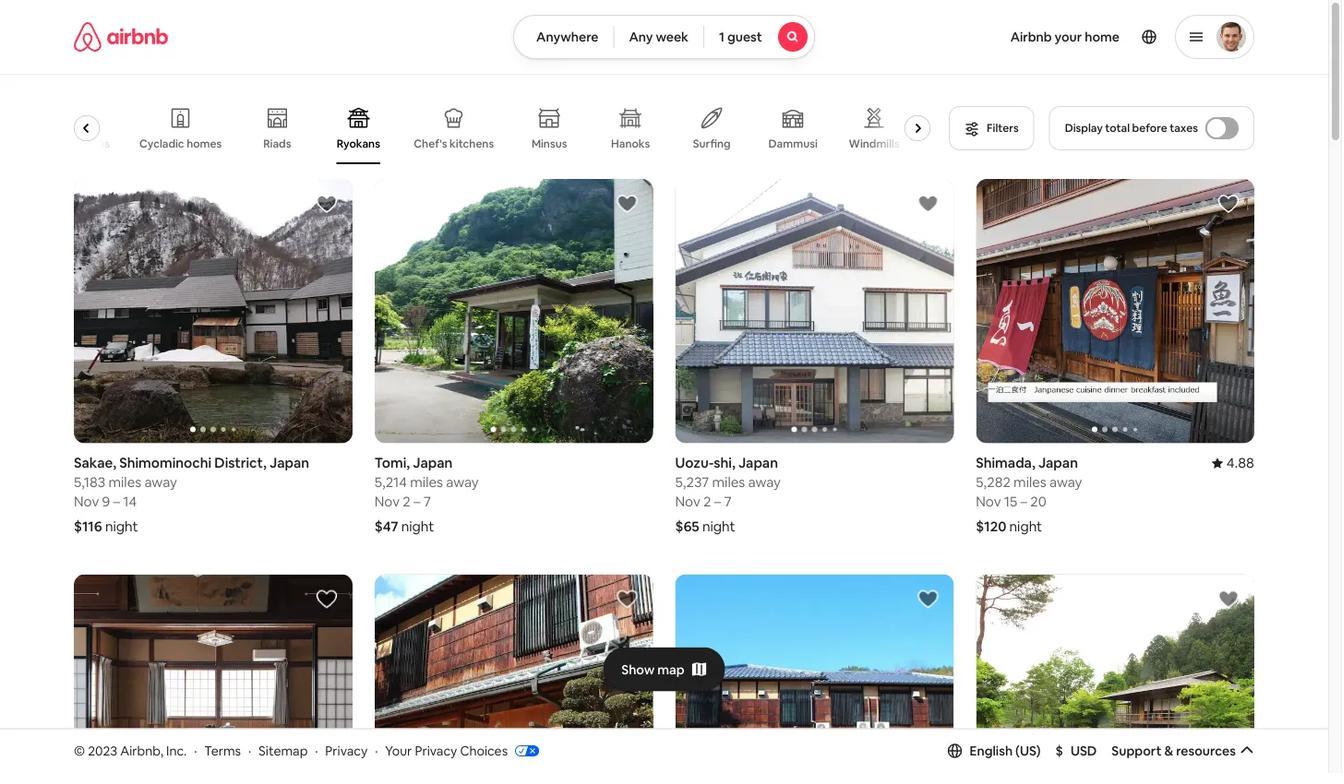 Task type: locate. For each thing, give the bounding box(es) containing it.
1 horizontal spatial privacy
[[415, 743, 457, 760]]

grand
[[41, 137, 73, 151]]

miles up 20
[[1014, 474, 1047, 492]]

show
[[622, 662, 655, 678]]

0 horizontal spatial add to wishlist: 京都市, japan image
[[616, 589, 638, 611]]

japan inside shimada, japan 5,282 miles away nov 15 – 20 $120 night
[[1039, 454, 1078, 472]]

night inside uozu-shi, japan 5,237 miles away nov 2 – 7 $65 night
[[703, 518, 735, 536]]

total
[[1105, 121, 1130, 135]]

– inside tomi, japan 5,214 miles away nov 2 – 7 $47 night
[[414, 493, 421, 511]]

japan inside sakae, shimominochi district, japan 5,183 miles away nov 9 – 14 $116 night
[[270, 454, 309, 472]]

japan right district,
[[270, 454, 309, 472]]

$ usd
[[1056, 743, 1097, 760]]

5,237
[[675, 474, 709, 492]]

· left privacy 'link'
[[315, 743, 318, 760]]

filters
[[987, 121, 1019, 135]]

airbnb
[[1011, 29, 1052, 45]]

group
[[41, 92, 938, 164], [74, 179, 352, 444], [375, 179, 653, 444], [675, 179, 954, 444], [976, 179, 1255, 444], [74, 575, 352, 774], [375, 575, 653, 774], [675, 575, 954, 774], [976, 575, 1255, 774]]

nov down 5,214
[[375, 493, 400, 511]]

dammusi
[[769, 137, 818, 151]]

0 horizontal spatial privacy
[[325, 743, 368, 760]]

· right terms link
[[248, 743, 251, 760]]

sakae,
[[74, 454, 116, 472]]

1 miles from the left
[[108, 474, 141, 492]]

away
[[144, 474, 177, 492], [446, 474, 479, 492], [748, 474, 781, 492], [1050, 474, 1083, 492]]

your
[[385, 743, 412, 760]]

1 guest button
[[703, 15, 815, 59]]

–
[[113, 493, 120, 511], [414, 493, 421, 511], [714, 493, 721, 511], [1021, 493, 1028, 511]]

shimada,
[[976, 454, 1036, 472]]

away right 5,237 at the right of the page
[[748, 474, 781, 492]]

nov inside uozu-shi, japan 5,237 miles away nov 2 – 7 $65 night
[[675, 493, 701, 511]]

None search field
[[513, 15, 815, 59]]

nov inside sakae, shimominochi district, japan 5,183 miles away nov 9 – 14 $116 night
[[74, 493, 99, 511]]

3 away from the left
[[748, 474, 781, 492]]

display total before taxes
[[1065, 121, 1198, 135]]

1 – from the left
[[113, 493, 120, 511]]

· left your
[[375, 743, 378, 760]]

3 nov from the left
[[675, 493, 701, 511]]

sakae, shimominochi district, japan 5,183 miles away nov 9 – 14 $116 night
[[74, 454, 309, 536]]

1 night from the left
[[105, 518, 138, 536]]

show map button
[[603, 648, 725, 692]]

night
[[105, 518, 138, 536], [401, 518, 434, 536], [703, 518, 735, 536], [1010, 518, 1043, 536]]

2023
[[88, 743, 117, 760]]

4 night from the left
[[1010, 518, 1043, 536]]

privacy right your
[[415, 743, 457, 760]]

1 2 from the left
[[403, 493, 411, 511]]

2 japan from the left
[[413, 454, 453, 472]]

filters button
[[949, 106, 1035, 150]]

2 down 5,237 at the right of the page
[[704, 493, 711, 511]]

night right $65
[[703, 518, 735, 536]]

2 – from the left
[[414, 493, 421, 511]]

shimominochi
[[119, 454, 212, 472]]

2 nov from the left
[[375, 493, 400, 511]]

week
[[656, 29, 689, 45]]

1 privacy from the left
[[325, 743, 368, 760]]

4 nov from the left
[[976, 493, 1001, 511]]

away inside sakae, shimominochi district, japan 5,183 miles away nov 9 – 14 $116 night
[[144, 474, 177, 492]]

20
[[1031, 493, 1047, 511]]

2 inside tomi, japan 5,214 miles away nov 2 – 7 $47 night
[[403, 493, 411, 511]]

homes
[[187, 137, 222, 151]]

1 horizontal spatial add to wishlist: 京都市, japan image
[[917, 589, 939, 611]]

4 away from the left
[[1050, 474, 1083, 492]]

1 away from the left
[[144, 474, 177, 492]]

away down shimominochi
[[144, 474, 177, 492]]

add to wishlist: fujieda, japan image
[[1218, 589, 1240, 611]]

choices
[[460, 743, 508, 760]]

0 horizontal spatial 7
[[424, 493, 431, 511]]

2 down 5,214
[[403, 493, 411, 511]]

nov
[[74, 493, 99, 511], [375, 493, 400, 511], [675, 493, 701, 511], [976, 493, 1001, 511]]

$120
[[976, 518, 1007, 536]]

2
[[403, 493, 411, 511], [704, 493, 711, 511]]

airbnb your home
[[1011, 29, 1120, 45]]

2 away from the left
[[446, 474, 479, 492]]

nov down the 5,282
[[976, 493, 1001, 511]]

night right $47
[[401, 518, 434, 536]]

2 2 from the left
[[704, 493, 711, 511]]

taxes
[[1170, 121, 1198, 135]]

1 7 from the left
[[424, 493, 431, 511]]

3 – from the left
[[714, 493, 721, 511]]

japan right shi,
[[739, 454, 778, 472]]

english
[[970, 743, 1013, 760]]

japan up 20
[[1039, 454, 1078, 472]]

privacy left your
[[325, 743, 368, 760]]

4 · from the left
[[375, 743, 378, 760]]

home
[[1085, 29, 1120, 45]]

nov left "9"
[[74, 493, 99, 511]]

4 japan from the left
[[1039, 454, 1078, 472]]

japan inside tomi, japan 5,214 miles away nov 2 – 7 $47 night
[[413, 454, 453, 472]]

4 miles from the left
[[1014, 474, 1047, 492]]

1 guest
[[719, 29, 762, 45]]

7 inside uozu-shi, japan 5,237 miles away nov 2 – 7 $65 night
[[724, 493, 732, 511]]

sitemap link
[[259, 743, 308, 760]]

3 miles from the left
[[712, 474, 745, 492]]

1 japan from the left
[[270, 454, 309, 472]]

privacy
[[325, 743, 368, 760], [415, 743, 457, 760]]

kitchens
[[450, 137, 494, 151]]

uozu-shi, japan 5,237 miles away nov 2 – 7 $65 night
[[675, 454, 781, 536]]

nov inside shimada, japan 5,282 miles away nov 15 – 20 $120 night
[[976, 493, 1001, 511]]

windmills
[[849, 137, 900, 151]]

2 night from the left
[[401, 518, 434, 536]]

miles up 14
[[108, 474, 141, 492]]

7
[[424, 493, 431, 511], [724, 493, 732, 511]]

japan
[[270, 454, 309, 472], [413, 454, 453, 472], [739, 454, 778, 472], [1039, 454, 1078, 472]]

nov down 5,237 at the right of the page
[[675, 493, 701, 511]]

your privacy choices link
[[385, 743, 539, 761]]

· right inc.
[[194, 743, 197, 760]]

$47
[[375, 518, 398, 536]]

your privacy choices
[[385, 743, 508, 760]]

miles right 5,214
[[410, 474, 443, 492]]

4 – from the left
[[1021, 493, 1028, 511]]

japan right "tomi,"
[[413, 454, 453, 472]]

1 horizontal spatial 2
[[704, 493, 711, 511]]

4.88 out of 5 average rating image
[[1212, 454, 1255, 472]]

5,282
[[976, 474, 1011, 492]]

night down 20
[[1010, 518, 1043, 536]]

0 horizontal spatial 2
[[403, 493, 411, 511]]

– inside uozu-shi, japan 5,237 miles away nov 2 – 7 $65 night
[[714, 493, 721, 511]]

1 horizontal spatial 7
[[724, 493, 732, 511]]

2 miles from the left
[[410, 474, 443, 492]]

english (us) button
[[948, 743, 1041, 760]]

2 7 from the left
[[724, 493, 732, 511]]

terms
[[204, 743, 241, 760]]

sitemap
[[259, 743, 308, 760]]

1 nov from the left
[[74, 493, 99, 511]]

night down 14
[[105, 518, 138, 536]]

3 japan from the left
[[739, 454, 778, 472]]

away right the 5,282
[[1050, 474, 1083, 492]]

3 night from the left
[[703, 518, 735, 536]]

away right 5,214
[[446, 474, 479, 492]]

·
[[194, 743, 197, 760], [248, 743, 251, 760], [315, 743, 318, 760], [375, 743, 378, 760]]

add to wishlist: 京都市, japan image
[[616, 589, 638, 611], [917, 589, 939, 611]]

miles
[[108, 474, 141, 492], [410, 474, 443, 492], [712, 474, 745, 492], [1014, 474, 1047, 492]]

miles down shi,
[[712, 474, 745, 492]]



Task type: describe. For each thing, give the bounding box(es) containing it.
1
[[719, 29, 725, 45]]

riads
[[263, 137, 291, 151]]

add to wishlist: uozu-shi, japan image
[[917, 193, 939, 215]]

any week
[[629, 29, 689, 45]]

district,
[[215, 454, 267, 472]]

– inside sakae, shimominochi district, japan 5,183 miles away nov 9 – 14 $116 night
[[113, 493, 120, 511]]

terms · sitemap · privacy
[[204, 743, 368, 760]]

pianos
[[76, 137, 110, 151]]

night inside tomi, japan 5,214 miles away nov 2 – 7 $47 night
[[401, 518, 434, 536]]

miles inside uozu-shi, japan 5,237 miles away nov 2 – 7 $65 night
[[712, 474, 745, 492]]

support & resources button
[[1112, 743, 1255, 760]]

anywhere button
[[513, 15, 614, 59]]

tomi, japan 5,214 miles away nov 2 – 7 $47 night
[[375, 454, 479, 536]]

show map
[[622, 662, 685, 678]]

add to wishlist: sakae, shimominochi district, japan image
[[316, 193, 338, 215]]

$65
[[675, 518, 700, 536]]

any week button
[[614, 15, 704, 59]]

night inside sakae, shimominochi district, japan 5,183 miles away nov 9 – 14 $116 night
[[105, 518, 138, 536]]

shimada, japan 5,282 miles away nov 15 – 20 $120 night
[[976, 454, 1083, 536]]

anywhere
[[537, 29, 599, 45]]

miles inside shimada, japan 5,282 miles away nov 15 – 20 $120 night
[[1014, 474, 1047, 492]]

minsus
[[532, 137, 567, 151]]

nov inside tomi, japan 5,214 miles away nov 2 – 7 $47 night
[[375, 493, 400, 511]]

&
[[1165, 743, 1174, 760]]

1 add to wishlist: 京都市, japan image from the left
[[616, 589, 638, 611]]

– inside shimada, japan 5,282 miles away nov 15 – 20 $120 night
[[1021, 493, 1028, 511]]

add to wishlist: tomi, japan image
[[616, 193, 638, 215]]

2 inside uozu-shi, japan 5,237 miles away nov 2 – 7 $65 night
[[704, 493, 711, 511]]

night inside shimada, japan 5,282 miles away nov 15 – 20 $120 night
[[1010, 518, 1043, 536]]

airbnb your home link
[[1000, 18, 1131, 56]]

miles inside sakae, shimominochi district, japan 5,183 miles away nov 9 – 14 $116 night
[[108, 474, 141, 492]]

hanoks
[[611, 137, 650, 151]]

your
[[1055, 29, 1082, 45]]

4.88
[[1227, 454, 1255, 472]]

any
[[629, 29, 653, 45]]

©
[[74, 743, 85, 760]]

profile element
[[837, 0, 1255, 74]]

5,183
[[74, 474, 105, 492]]

3 · from the left
[[315, 743, 318, 760]]

cycladic
[[139, 137, 184, 151]]

privacy link
[[325, 743, 368, 760]]

display total before taxes button
[[1049, 106, 1255, 150]]

none search field containing anywhere
[[513, 15, 815, 59]]

add to wishlist: 高岡市, japan image
[[316, 589, 338, 611]]

2 add to wishlist: 京都市, japan image from the left
[[917, 589, 939, 611]]

14
[[123, 493, 137, 511]]

1 · from the left
[[194, 743, 197, 760]]

surfing
[[693, 137, 731, 151]]

guest
[[727, 29, 762, 45]]

7 inside tomi, japan 5,214 miles away nov 2 – 7 $47 night
[[424, 493, 431, 511]]

© 2023 airbnb, inc. ·
[[74, 743, 197, 760]]

support & resources
[[1112, 743, 1236, 760]]

miles inside tomi, japan 5,214 miles away nov 2 – 7 $47 night
[[410, 474, 443, 492]]

grand pianos
[[41, 137, 110, 151]]

display
[[1065, 121, 1103, 135]]

$
[[1056, 743, 1064, 760]]

ryokans
[[337, 137, 380, 151]]

japan inside uozu-shi, japan 5,237 miles away nov 2 – 7 $65 night
[[739, 454, 778, 472]]

5,214
[[375, 474, 407, 492]]

uozu-
[[675, 454, 714, 472]]

2 · from the left
[[248, 743, 251, 760]]

tomi,
[[375, 454, 410, 472]]

cycladic homes
[[139, 137, 222, 151]]

inc.
[[166, 743, 187, 760]]

shi,
[[714, 454, 736, 472]]

away inside uozu-shi, japan 5,237 miles away nov 2 – 7 $65 night
[[748, 474, 781, 492]]

2 privacy from the left
[[415, 743, 457, 760]]

away inside tomi, japan 5,214 miles away nov 2 – 7 $47 night
[[446, 474, 479, 492]]

group containing grand pianos
[[41, 92, 938, 164]]

resources
[[1176, 743, 1236, 760]]

chef's kitchens
[[414, 137, 494, 151]]

usd
[[1071, 743, 1097, 760]]

map
[[658, 662, 685, 678]]

away inside shimada, japan 5,282 miles away nov 15 – 20 $120 night
[[1050, 474, 1083, 492]]

$116
[[74, 518, 102, 536]]

(us)
[[1016, 743, 1041, 760]]

chef's
[[414, 137, 447, 151]]

terms link
[[204, 743, 241, 760]]

before
[[1133, 121, 1168, 135]]

support
[[1112, 743, 1162, 760]]

airbnb,
[[120, 743, 163, 760]]

9
[[102, 493, 110, 511]]

english (us)
[[970, 743, 1041, 760]]

15
[[1004, 493, 1018, 511]]

add to wishlist: shimada, japan image
[[1218, 193, 1240, 215]]



Task type: vqa. For each thing, say whether or not it's contained in the screenshot.
nov 26 – 30 'button'
no



